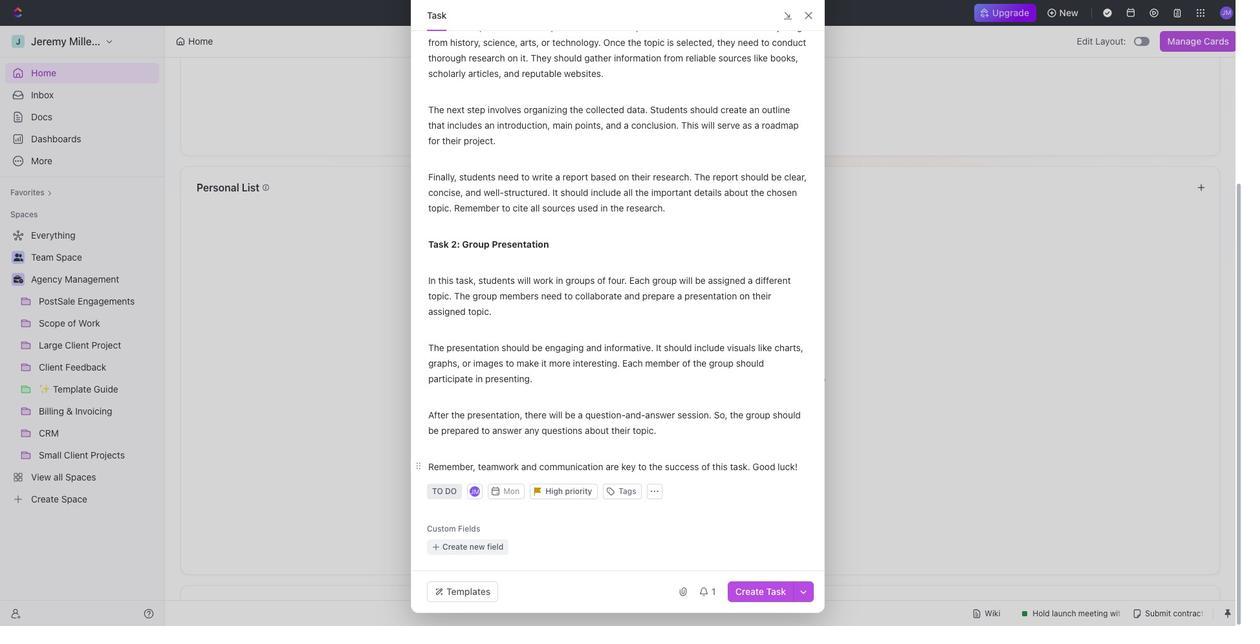 Task type: locate. For each thing, give the bounding box(es) containing it.
presentation right prepare
[[685, 291, 737, 302]]

0 vertical spatial about
[[724, 187, 748, 198]]

task, inside in this task, students will work in groups of four. each group will be assigned a different topic. the group members need to collaborate and prepare a presentation on their assigned topic.
[[456, 275, 476, 286]]

0 vertical spatial on
[[508, 52, 518, 63]]

the up details
[[695, 171, 710, 182]]

data.
[[627, 104, 648, 115]]

of up collaborate
[[597, 275, 606, 286]]

0 vertical spatial task
[[427, 9, 447, 20]]

task, inside for this task, students are required to choose a topic of their interest. it could be anything from history, science, arts, or technology. once the topic is selected, they need to conduct thorough research on it. they should gather information from reliable sources like books, scholarly articles, and reputable websites.
[[462, 21, 482, 32]]

1 vertical spatial answer
[[492, 425, 522, 436]]

2 vertical spatial need
[[541, 291, 562, 302]]

visuals
[[727, 342, 756, 353]]

will
[[702, 120, 715, 131], [518, 275, 531, 286], [679, 275, 693, 286], [549, 410, 563, 421]]

0 horizontal spatial it
[[553, 187, 558, 198]]

1 horizontal spatial or
[[541, 37, 550, 48]]

it inside the presentation should be engaging and informative. it should include visuals like charts, graphs, or images to make it more interesting. each member of the group should participate in presenting.
[[656, 342, 662, 353]]

it.
[[521, 52, 528, 63]]

1 vertical spatial personal
[[575, 375, 607, 384]]

the up tasks. at the right bottom of page
[[693, 358, 707, 369]]

0 vertical spatial presentation
[[685, 291, 737, 302]]

are inside personal list is a home for your tasks. tasks created here are private by default.
[[787, 375, 799, 384]]

2 vertical spatial on
[[740, 291, 750, 302]]

more
[[549, 358, 571, 369]]

should down "technology."
[[554, 52, 582, 63]]

four.
[[608, 275, 627, 286]]

to up presenting.
[[506, 358, 514, 369]]

0 vertical spatial list
[[242, 182, 260, 193]]

task button
[[427, 0, 447, 30]]

and right teamwork
[[521, 461, 537, 472]]

a up questions
[[578, 410, 583, 421]]

students up the well- in the left of the page
[[459, 171, 496, 182]]

assigned
[[708, 275, 746, 286], [428, 306, 466, 317]]

students up members
[[479, 275, 515, 286]]

the right task
[[730, 410, 744, 421]]

2 horizontal spatial are
[[787, 375, 799, 384]]

group down the created
[[746, 410, 771, 421]]

and right 'articles,'
[[504, 68, 520, 79]]

research. up important
[[653, 171, 692, 182]]

1 horizontal spatial assigned
[[708, 275, 746, 286]]

0 vertical spatial need
[[738, 37, 759, 48]]

topic. down and-
[[633, 425, 656, 436]]

and down "collected"
[[606, 120, 622, 131]]

the inside the next step involves organizing the collected data. students should create an outline that includes an introduction, main points, and a conclusion. this will serve as a roadmap for their project.
[[570, 104, 584, 115]]

science,
[[483, 37, 518, 48]]

1 horizontal spatial is
[[667, 37, 674, 48]]

1 horizontal spatial list
[[609, 375, 622, 384]]

an
[[750, 104, 760, 115], [485, 120, 495, 131]]

2 horizontal spatial in
[[601, 203, 608, 214]]

0 vertical spatial is
[[667, 37, 674, 48]]

is left home
[[624, 375, 630, 384]]

so,
[[714, 410, 728, 421]]

the next step involves organizing the collected data. students should create an outline that includes an introduction, main points, and a conclusion. this will serve as a roadmap for their project.
[[428, 104, 801, 146]]

selected,
[[677, 37, 715, 48]]

could
[[728, 21, 751, 32]]

0 vertical spatial task,
[[462, 21, 482, 32]]

an up "project."
[[485, 120, 495, 131]]

be inside for this task, students are required to choose a topic of their interest. it could be anything from history, science, arts, or technology. once the topic is selected, they need to conduct thorough research on it. they should gather information from reliable sources like books, scholarly articles, and reputable websites.
[[754, 21, 764, 32]]

prepare
[[643, 291, 675, 302]]

a inside button
[[707, 408, 711, 418]]

is left selected, in the right top of the page
[[667, 37, 674, 48]]

create right 1
[[736, 586, 764, 597]]

a inside for this task, students are required to choose a topic of their interest. it could be anything from history, science, arts, or technology. once the topic is selected, they need to conduct thorough research on it. they should gather information from reliable sources like books, scholarly articles, and reputable websites.
[[620, 21, 625, 32]]

the inside in this task, students will work in groups of four. each group will be assigned a different topic. the group members need to collaborate and prepare a presentation on their assigned topic.
[[454, 291, 470, 302]]

to up structured.
[[521, 171, 530, 182]]

1 vertical spatial sources
[[542, 203, 575, 214]]

images
[[473, 358, 503, 369]]

0 horizontal spatial or
[[462, 358, 471, 369]]

0 horizontal spatial for
[[428, 135, 440, 146]]

this inside for this task, students are required to choose a topic of their interest. it could be anything from history, science, arts, or technology. once the topic is selected, they need to conduct thorough research on it. they should gather information from reliable sources like books, scholarly articles, and reputable websites.
[[445, 21, 460, 32]]

to up "technology."
[[577, 21, 585, 32]]

of inside for this task, students are required to choose a topic of their interest. it could be anything from history, science, arts, or technology. once the topic is selected, they need to conduct thorough research on it. they should gather information from reliable sources like books, scholarly articles, and reputable websites.
[[651, 21, 660, 32]]

their inside the next step involves organizing the collected data. students should create an outline that includes an introduction, main points, and a conclusion. this will serve as a roadmap for their project.
[[442, 135, 461, 146]]

about
[[724, 187, 748, 198], [585, 425, 609, 436]]

research. down important
[[626, 203, 665, 214]]

0 horizontal spatial presentation
[[447, 342, 499, 353]]

high priority button
[[530, 484, 598, 500]]

1 vertical spatial presentation
[[447, 342, 499, 353]]

once
[[603, 37, 626, 48]]

1 vertical spatial need
[[498, 171, 519, 182]]

manage
[[1168, 36, 1202, 47]]

0 horizontal spatial personal
[[197, 182, 239, 193]]

to
[[577, 21, 585, 32], [761, 37, 770, 48], [521, 171, 530, 182], [502, 203, 510, 214], [565, 291, 573, 302], [506, 358, 514, 369], [482, 425, 490, 436], [638, 461, 647, 472], [432, 487, 443, 496], [245, 601, 255, 613]]

scholarly
[[428, 68, 466, 79]]

0 vertical spatial each
[[630, 275, 650, 286]]

like
[[754, 52, 768, 63], [758, 342, 772, 353]]

used
[[578, 203, 598, 214]]

any
[[525, 425, 539, 436]]

created
[[739, 375, 766, 384]]

task.
[[730, 461, 750, 472]]

topic. down concise, on the left top
[[428, 203, 452, 214]]

remember,
[[428, 461, 476, 472]]

work
[[533, 275, 554, 286]]

0 vertical spatial for
[[428, 135, 440, 146]]

in down images
[[476, 373, 483, 384]]

about right details
[[724, 187, 748, 198]]

2 vertical spatial create
[[736, 586, 764, 597]]

create inside dropdown button
[[443, 542, 468, 552]]

0 horizontal spatial in
[[476, 373, 483, 384]]

is inside personal list is a home for your tasks. tasks created here are private by default.
[[624, 375, 630, 384]]

a right "write"
[[555, 171, 560, 182]]

1 vertical spatial include
[[695, 342, 725, 353]]

1 vertical spatial students
[[459, 171, 496, 182]]

an up as
[[750, 104, 760, 115]]

task, up history,
[[462, 21, 482, 32]]

prepared
[[441, 425, 479, 436]]

member
[[645, 358, 680, 369]]

books,
[[771, 52, 798, 63]]

step
[[467, 104, 485, 115]]

to down presentation,
[[482, 425, 490, 436]]

a left the different
[[748, 275, 753, 286]]

1 horizontal spatial sources
[[719, 52, 752, 63]]

field
[[487, 542, 504, 552]]

1 horizontal spatial personal
[[575, 375, 607, 384]]

manage cards
[[1168, 36, 1229, 47]]

0 vertical spatial personal
[[197, 182, 239, 193]]

are for for this task, students are required to choose a topic of their interest. it could be anything from history, science, arts, or technology. once the topic is selected, they need to conduct thorough research on it. they should gather information from reliable sources like books, scholarly articles, and reputable websites.
[[524, 21, 537, 32]]

this
[[445, 21, 460, 32], [438, 275, 454, 286], [713, 461, 728, 472]]

session.
[[678, 410, 712, 421]]

1 horizontal spatial are
[[606, 461, 619, 472]]

the presentation should be engaging and informative. it should include visuals like charts, graphs, or images to make it more interesting. each member of the group should participate in presenting.
[[428, 342, 806, 384]]

and up remember at the left
[[466, 187, 481, 198]]

1 vertical spatial an
[[485, 120, 495, 131]]

in right used
[[601, 203, 608, 214]]

conclusion.
[[631, 120, 679, 131]]

the
[[628, 37, 642, 48], [570, 104, 584, 115], [635, 187, 649, 198], [751, 187, 764, 198], [611, 203, 624, 214], [693, 358, 707, 369], [451, 410, 465, 421], [730, 410, 744, 421], [649, 461, 663, 472]]

report left based
[[563, 171, 588, 182]]

the up information
[[628, 37, 642, 48]]

2 vertical spatial task
[[767, 586, 786, 597]]

information
[[614, 52, 662, 63]]

0 vertical spatial or
[[541, 37, 550, 48]]

0 horizontal spatial include
[[591, 187, 621, 198]]

and inside finally, students need to write a report based on their research. the report should be clear, concise, and well-structured. it should include all the important details about the chosen topic. remember to cite all sources used in the research.
[[466, 187, 481, 198]]

task,
[[462, 21, 482, 32], [456, 275, 476, 286]]

0 vertical spatial include
[[591, 187, 621, 198]]

1 vertical spatial task,
[[456, 275, 476, 286]]

each inside the presentation should be engaging and informative. it should include visuals like charts, graphs, or images to make it more interesting. each member of the group should participate in presenting.
[[623, 358, 643, 369]]

include inside the presentation should be engaging and informative. it should include visuals like charts, graphs, or images to make it more interesting. each member of the group should participate in presenting.
[[695, 342, 725, 353]]

for inside personal list is a home for your tasks. tasks created here are private by default.
[[661, 375, 671, 384]]

their
[[662, 21, 681, 32], [442, 135, 461, 146], [632, 171, 651, 182], [753, 291, 772, 302], [612, 425, 631, 436]]

create for create task
[[736, 586, 764, 597]]

0 horizontal spatial need
[[498, 171, 519, 182]]

2 vertical spatial it
[[656, 342, 662, 353]]

this inside in this task, students will work in groups of four. each group will be assigned a different topic. the group members need to collaborate and prepare a presentation on their assigned topic.
[[438, 275, 454, 286]]

for up by
[[661, 375, 671, 384]]

private
[[801, 375, 826, 384]]

list for personal list is a home for your tasks. tasks created here are private by default.
[[609, 375, 622, 384]]

create down default.
[[680, 408, 705, 418]]

1 vertical spatial on
[[619, 171, 629, 182]]

0 vertical spatial like
[[754, 52, 768, 63]]

1 horizontal spatial in
[[556, 275, 563, 286]]

dialog containing task
[[411, 0, 825, 613]]

topic. inside after the presentation, there will be a question-and-answer session. so, the group should be prepared to answer any questions about their topic.
[[633, 425, 656, 436]]

0 horizontal spatial about
[[585, 425, 609, 436]]

need
[[738, 37, 759, 48], [498, 171, 519, 182], [541, 291, 562, 302]]

the up that
[[428, 104, 444, 115]]

this for from
[[445, 21, 460, 32]]

should up the created
[[736, 358, 764, 369]]

include left visuals
[[695, 342, 725, 353]]

the inside the next step involves organizing the collected data. students should create an outline that includes an introduction, main points, and a conclusion. this will serve as a roadmap for their project.
[[428, 104, 444, 115]]

the down 2:
[[454, 291, 470, 302]]

students inside for this task, students are required to choose a topic of their interest. it could be anything from history, science, arts, or technology. once the topic is selected, they need to conduct thorough research on it. they should gather information from reliable sources like books, scholarly articles, and reputable websites.
[[485, 21, 521, 32]]

1 vertical spatial about
[[585, 425, 609, 436]]

the inside the presentation should be engaging and informative. it should include visuals like charts, graphs, or images to make it more interesting. each member of the group should participate in presenting.
[[693, 358, 707, 369]]

students
[[650, 104, 688, 115]]

on
[[508, 52, 518, 63], [619, 171, 629, 182], [740, 291, 750, 302]]

0 horizontal spatial create
[[443, 542, 468, 552]]

personal inside personal list is a home for your tasks. tasks created here are private by default.
[[575, 375, 607, 384]]

assigned left the different
[[708, 275, 746, 286]]

to right key
[[638, 461, 647, 472]]

1 horizontal spatial create
[[680, 408, 705, 418]]

0 horizontal spatial sources
[[542, 203, 575, 214]]

2 horizontal spatial it
[[720, 21, 726, 32]]

inbox
[[31, 89, 54, 100]]

sources inside for this task, students are required to choose a topic of their interest. it could be anything from history, science, arts, or technology. once the topic is selected, they need to conduct thorough research on it. they should gather information from reliable sources like books, scholarly articles, and reputable websites.
[[719, 52, 752, 63]]

0 vertical spatial home
[[188, 36, 213, 47]]

1 horizontal spatial on
[[619, 171, 629, 182]]

this right for
[[445, 21, 460, 32]]

list for personal list
[[242, 182, 260, 193]]

assigned down in
[[428, 306, 466, 317]]

0 vertical spatial assigned
[[708, 275, 746, 286]]

a inside after the presentation, there will be a question-and-answer session. so, the group should be prepared to answer any questions about their topic.
[[578, 410, 583, 421]]

of up the 'your'
[[682, 358, 691, 369]]

1 horizontal spatial report
[[713, 171, 739, 182]]

teamwork
[[478, 461, 519, 472]]

0 vertical spatial answer
[[645, 410, 675, 421]]

a left the so, on the right
[[707, 408, 711, 418]]

topic. down in
[[428, 291, 452, 302]]

0 vertical spatial it
[[720, 21, 726, 32]]

1 vertical spatial task
[[428, 239, 449, 250]]

1 horizontal spatial include
[[695, 342, 725, 353]]

based
[[591, 171, 616, 182]]

agency management link
[[31, 269, 157, 290]]

on up visuals
[[740, 291, 750, 302]]

0 vertical spatial topic
[[628, 21, 649, 32]]

should inside the next step involves organizing the collected data. students should create an outline that includes an introduction, main points, and a conclusion. this will serve as a roadmap for their project.
[[690, 104, 718, 115]]

their up selected, in the right top of the page
[[662, 21, 681, 32]]

on inside finally, students need to write a report based on their research. the report should be clear, concise, and well-structured. it should include all the important details about the chosen topic. remember to cite all sources used in the research.
[[619, 171, 629, 182]]

cards
[[1204, 36, 1229, 47]]

task up for
[[427, 9, 447, 20]]

home
[[188, 36, 213, 47], [31, 67, 56, 78]]

or right arts,
[[541, 37, 550, 48]]

all right cite
[[531, 203, 540, 214]]

0 horizontal spatial report
[[563, 171, 588, 182]]

list inside personal list is a home for your tasks. tasks created here are private by default.
[[609, 375, 622, 384]]

1 horizontal spatial need
[[541, 291, 562, 302]]

like inside for this task, students are required to choose a topic of their interest. it could be anything from history, science, arts, or technology. once the topic is selected, they need to conduct thorough research on it. they should gather information from reliable sources like books, scholarly articles, and reputable websites.
[[754, 52, 768, 63]]

1 horizontal spatial about
[[724, 187, 748, 198]]

students inside in this task, students will work in groups of four. each group will be assigned a different topic. the group members need to collaborate and prepare a presentation on their assigned topic.
[[479, 275, 515, 286]]

priority
[[565, 486, 592, 496]]

finally,
[[428, 171, 457, 182]]

to left the conduct
[[761, 37, 770, 48]]

should up used
[[561, 187, 589, 198]]

their inside finally, students need to write a report based on their research. the report should be clear, concise, and well-structured. it should include all the important details about the chosen topic. remember to cite all sources used in the research.
[[632, 171, 651, 182]]

are left key
[[606, 461, 619, 472]]

1 vertical spatial research.
[[626, 203, 665, 214]]

should inside for this task, students are required to choose a topic of their interest. it could be anything from history, science, arts, or technology. once the topic is selected, they need to conduct thorough research on it. they should gather information from reliable sources like books, scholarly articles, and reputable websites.
[[554, 52, 582, 63]]

are inside for this task, students are required to choose a topic of their interest. it could be anything from history, science, arts, or technology. once the topic is selected, they need to conduct thorough research on it. they should gather information from reliable sources like books, scholarly articles, and reputable websites.
[[524, 21, 537, 32]]

0 vertical spatial in
[[601, 203, 608, 214]]

members
[[500, 291, 539, 302]]

it up they
[[720, 21, 726, 32]]

need down could
[[738, 37, 759, 48]]

1 vertical spatial it
[[553, 187, 558, 198]]

their down includes
[[442, 135, 461, 146]]

from down for
[[428, 37, 448, 48]]

2 report from the left
[[713, 171, 739, 182]]

1 vertical spatial from
[[664, 52, 683, 63]]

about down question-
[[585, 425, 609, 436]]

next
[[447, 104, 465, 115]]

sources left used
[[542, 203, 575, 214]]

are right here
[[787, 375, 799, 384]]

create down custom fields
[[443, 542, 468, 552]]

0 horizontal spatial are
[[524, 21, 537, 32]]

from down selected, in the right top of the page
[[664, 52, 683, 63]]

0 vertical spatial this
[[445, 21, 460, 32]]

1 vertical spatial for
[[661, 375, 671, 384]]

answer down by
[[645, 410, 675, 421]]

on left it.
[[508, 52, 518, 63]]

include down based
[[591, 187, 621, 198]]

0 horizontal spatial assigned
[[428, 306, 466, 317]]

0 horizontal spatial home
[[31, 67, 56, 78]]

or left images
[[462, 358, 471, 369]]

1 vertical spatial home
[[31, 67, 56, 78]]

custom
[[427, 524, 456, 534]]

it down "write"
[[553, 187, 558, 198]]

0 horizontal spatial on
[[508, 52, 518, 63]]

their down and-
[[612, 425, 631, 436]]

2 vertical spatial in
[[476, 373, 483, 384]]

2 horizontal spatial on
[[740, 291, 750, 302]]

to inside in this task, students will work in groups of four. each group will be assigned a different topic. the group members need to collaborate and prepare a presentation on their assigned topic.
[[565, 291, 573, 302]]

the up graphs,
[[428, 342, 444, 353]]

task
[[713, 408, 729, 418]]

students up science,
[[485, 21, 521, 32]]

presenting.
[[485, 373, 533, 384]]

their right based
[[632, 171, 651, 182]]

1 horizontal spatial an
[[750, 104, 760, 115]]

or inside for this task, students are required to choose a topic of their interest. it could be anything from history, science, arts, or technology. once the topic is selected, they need to conduct thorough research on it. they should gather information from reliable sources like books, scholarly articles, and reputable websites.
[[541, 37, 550, 48]]

create for create a task
[[680, 408, 705, 418]]

it up member
[[656, 342, 662, 353]]

presentation inside in this task, students will work in groups of four. each group will be assigned a different topic. the group members need to collaborate and prepare a presentation on their assigned topic.
[[685, 291, 737, 302]]

report up details
[[713, 171, 739, 182]]

presentation inside the presentation should be engaging and informative. it should include visuals like charts, graphs, or images to make it more interesting. each member of the group should participate in presenting.
[[447, 342, 499, 353]]

0 vertical spatial students
[[485, 21, 521, 32]]

task left 2:
[[428, 239, 449, 250]]

create new field button
[[427, 540, 509, 555]]

it
[[720, 21, 726, 32], [553, 187, 558, 198], [656, 342, 662, 353]]

luck!
[[778, 461, 798, 472]]

and up interesting.
[[586, 342, 602, 353]]

1 vertical spatial this
[[438, 275, 454, 286]]

task, right in
[[456, 275, 476, 286]]

or inside the presentation should be engaging and informative. it should include visuals like charts, graphs, or images to make it more interesting. each member of the group should participate in presenting.
[[462, 358, 471, 369]]

in inside finally, students need to write a report based on their research. the report should be clear, concise, and well-structured. it should include all the important details about the chosen topic. remember to cite all sources used in the research.
[[601, 203, 608, 214]]

0 vertical spatial sources
[[719, 52, 752, 63]]

1
[[712, 586, 716, 597]]

new button
[[1042, 3, 1086, 23]]

task inside button
[[767, 586, 786, 597]]

a left home
[[632, 375, 637, 384]]

important
[[651, 187, 692, 198]]

like inside the presentation should be engaging and informative. it should include visuals like charts, graphs, or images to make it more interesting. each member of the group should participate in presenting.
[[758, 342, 772, 353]]

1 horizontal spatial presentation
[[685, 291, 737, 302]]

project.
[[464, 135, 496, 146]]

0 horizontal spatial answer
[[492, 425, 522, 436]]

need down work at the top of page
[[541, 291, 562, 302]]

presentation,
[[467, 410, 523, 421]]

involves
[[488, 104, 521, 115]]

answer down presentation,
[[492, 425, 522, 436]]

1 horizontal spatial home
[[188, 36, 213, 47]]

dialog
[[411, 0, 825, 613]]

to down groups
[[565, 291, 573, 302]]

research.
[[653, 171, 692, 182], [626, 203, 665, 214]]

interest.
[[683, 21, 718, 32]]

2 horizontal spatial create
[[736, 586, 764, 597]]

like right visuals
[[758, 342, 772, 353]]

personal
[[197, 182, 239, 193], [575, 375, 607, 384]]

the left important
[[635, 187, 649, 198]]

of
[[651, 21, 660, 32], [597, 275, 606, 286], [682, 358, 691, 369], [702, 461, 710, 472]]

2 vertical spatial are
[[606, 461, 619, 472]]

business time image
[[13, 276, 23, 283]]

1 horizontal spatial it
[[656, 342, 662, 353]]

their down the different
[[753, 291, 772, 302]]

1 vertical spatial all
[[531, 203, 540, 214]]

0 horizontal spatial is
[[624, 375, 630, 384]]

1 vertical spatial each
[[623, 358, 643, 369]]

main
[[553, 120, 573, 131]]

task right 1
[[767, 586, 786, 597]]

task, for the
[[456, 275, 476, 286]]

a
[[620, 21, 625, 32], [624, 120, 629, 131], [755, 120, 760, 131], [555, 171, 560, 182], [748, 275, 753, 286], [677, 291, 682, 302], [632, 375, 637, 384], [707, 408, 711, 418], [578, 410, 583, 421]]

students inside finally, students need to write a report based on their research. the report should be clear, concise, and well-structured. it should include all the important details about the chosen topic. remember to cite all sources used in the research.
[[459, 171, 496, 182]]

be inside the presentation should be engaging and informative. it should include visuals like charts, graphs, or images to make it more interesting. each member of the group should participate in presenting.
[[532, 342, 543, 353]]

each right four.
[[630, 275, 650, 286]]

1 vertical spatial or
[[462, 358, 471, 369]]

home link
[[5, 63, 159, 83]]



Task type: vqa. For each thing, say whether or not it's contained in the screenshot.
STRUCTURED.
yes



Task type: describe. For each thing, give the bounding box(es) containing it.
be inside finally, students need to write a report based on their research. the report should be clear, concise, and well-structured. it should include all the important details about the chosen topic. remember to cite all sources used in the research.
[[771, 171, 782, 182]]

to inside dropdown button
[[432, 487, 443, 496]]

each inside in this task, students will work in groups of four. each group will be assigned a different topic. the group members need to collaborate and prepare a presentation on their assigned topic.
[[630, 275, 650, 286]]

and inside the next step involves organizing the collected data. students should create an outline that includes an introduction, main points, and a conclusion. this will serve as a roadmap for their project.
[[606, 120, 622, 131]]

the left success
[[649, 461, 663, 472]]

gather
[[584, 52, 612, 63]]

task, for history,
[[462, 21, 482, 32]]

create new field button
[[427, 540, 509, 555]]

default.
[[670, 385, 698, 395]]

personal for personal list
[[197, 182, 239, 193]]

about inside finally, students need to write a report based on their research. the report should be clear, concise, and well-structured. it should include all the important details about the chosen topic. remember to cite all sources used in the research.
[[724, 187, 748, 198]]

to do
[[432, 487, 457, 496]]

a inside finally, students need to write a report based on their research. the report should be clear, concise, and well-structured. it should include all the important details about the chosen topic. remember to cite all sources used in the research.
[[555, 171, 560, 182]]

task for task 2: group presentation
[[428, 239, 449, 250]]

0 vertical spatial an
[[750, 104, 760, 115]]

1 vertical spatial assigned
[[428, 306, 466, 317]]

cite
[[513, 203, 528, 214]]

graphs,
[[428, 358, 460, 369]]

need inside in this task, students will work in groups of four. each group will be assigned a different topic. the group members need to collaborate and prepare a presentation on their assigned topic.
[[541, 291, 562, 302]]

as
[[743, 120, 752, 131]]

tags
[[619, 487, 636, 496]]

sources inside finally, students need to write a report based on their research. the report should be clear, concise, and well-structured. it should include all the important details about the chosen topic. remember to cite all sources used in the research.
[[542, 203, 575, 214]]

success
[[665, 461, 699, 472]]

collected
[[586, 104, 624, 115]]

charts,
[[775, 342, 804, 353]]

1 horizontal spatial answer
[[645, 410, 675, 421]]

this for topic.
[[438, 275, 454, 286]]

docs link
[[5, 107, 159, 127]]

here
[[769, 375, 785, 384]]

new
[[1060, 7, 1079, 18]]

thorough
[[428, 52, 466, 63]]

need inside for this task, students are required to choose a topic of their interest. it could be anything from history, science, arts, or technology. once the topic is selected, they need to conduct thorough research on it. they should gather information from reliable sources like books, scholarly articles, and reputable websites.
[[738, 37, 759, 48]]

dashboards link
[[5, 129, 159, 149]]

reputable
[[522, 68, 562, 79]]

to left cite
[[502, 203, 510, 214]]

group up prepare
[[652, 275, 677, 286]]

sidebar navigation
[[0, 26, 165, 626]]

students for are
[[485, 21, 521, 32]]

their inside after the presentation, there will be a question-and-answer session. so, the group should be prepared to answer any questions about their topic.
[[612, 425, 631, 436]]

and inside the presentation should be engaging and informative. it should include visuals like charts, graphs, or images to make it more interesting. each member of the group should participate in presenting.
[[586, 342, 602, 353]]

students for will
[[479, 275, 515, 286]]

jm button
[[469, 485, 482, 498]]

create new field
[[443, 542, 504, 552]]

personal list is a home for your tasks. tasks created here are private by default.
[[575, 375, 826, 395]]

roadmap
[[762, 120, 799, 131]]

the inside the presentation should be engaging and informative. it should include visuals like charts, graphs, or images to make it more interesting. each member of the group should participate in presenting.
[[428, 342, 444, 353]]

clear,
[[784, 171, 807, 182]]

of inside the presentation should be engaging and informative. it should include visuals like charts, graphs, or images to make it more interesting. each member of the group should participate in presenting.
[[682, 358, 691, 369]]

organizing
[[524, 104, 568, 115]]

do
[[445, 487, 457, 496]]

interesting.
[[573, 358, 620, 369]]

should up member
[[664, 342, 692, 353]]

your
[[674, 375, 690, 384]]

write
[[532, 171, 553, 182]]

home
[[639, 375, 659, 384]]

inbox link
[[5, 85, 159, 105]]

group inside after the presentation, there will be a question-and-answer session. so, the group should be prepared to answer any questions about their topic.
[[746, 410, 771, 421]]

introduction,
[[497, 120, 550, 131]]

a right as
[[755, 120, 760, 131]]

tags button
[[603, 484, 642, 500]]

to inside the presentation should be engaging and informative. it should include visuals like charts, graphs, or images to make it more interesting. each member of the group should participate in presenting.
[[506, 358, 514, 369]]

will inside after the presentation, there will be a question-and-answer session. so, the group should be prepared to answer any questions about their topic.
[[549, 410, 563, 421]]

favorites button
[[5, 185, 57, 201]]

is inside for this task, students are required to choose a topic of their interest. it could be anything from history, science, arts, or technology. once the topic is selected, they need to conduct thorough research on it. they should gather information from reliable sources like books, scholarly articles, and reputable websites.
[[667, 37, 674, 48]]

points,
[[575, 120, 604, 131]]

templates
[[446, 586, 491, 597]]

group inside the presentation should be engaging and informative. it should include visuals like charts, graphs, or images to make it more interesting. each member of the group should participate in presenting.
[[709, 358, 734, 369]]

it inside finally, students need to write a report based on their research. the report should be clear, concise, and well-structured. it should include all the important details about the chosen topic. remember to cite all sources used in the research.
[[553, 187, 558, 198]]

choose
[[587, 21, 618, 32]]

topic. inside finally, students need to write a report based on their research. the report should be clear, concise, and well-structured. it should include all the important details about the chosen topic. remember to cite all sources used in the research.
[[428, 203, 452, 214]]

arts,
[[520, 37, 539, 48]]

of right success
[[702, 461, 710, 472]]

new
[[470, 542, 485, 552]]

0 vertical spatial research.
[[653, 171, 692, 182]]

the left chosen
[[751, 187, 764, 198]]

their inside for this task, students are required to choose a topic of their interest. it could be anything from history, science, arts, or technology. once the topic is selected, they need to conduct thorough research on it. they should gather information from reliable sources like books, scholarly articles, and reputable websites.
[[662, 21, 681, 32]]

a down the data.
[[624, 120, 629, 131]]

and inside for this task, students are required to choose a topic of their interest. it could be anything from history, science, arts, or technology. once the topic is selected, they need to conduct thorough research on it. they should gather information from reliable sources like books, scholarly articles, and reputable websites.
[[504, 68, 520, 79]]

it
[[542, 358, 547, 369]]

need inside finally, students need to write a report based on their research. the report should be clear, concise, and well-structured. it should include all the important details about the chosen topic. remember to cite all sources used in the research.
[[498, 171, 519, 182]]

me
[[257, 601, 272, 613]]

a inside personal list is a home for your tasks. tasks created here are private by default.
[[632, 375, 637, 384]]

topic. up images
[[468, 306, 492, 317]]

a right prepare
[[677, 291, 682, 302]]

make
[[517, 358, 539, 369]]

should up chosen
[[741, 171, 769, 182]]

personal for personal list is a home for your tasks. tasks created here are private by default.
[[575, 375, 607, 384]]

be inside in this task, students will work in groups of four. each group will be assigned a different topic. the group members need to collaborate and prepare a presentation on their assigned topic.
[[695, 275, 706, 286]]

templates button
[[427, 582, 498, 602]]

communication
[[539, 461, 603, 472]]

groups
[[566, 275, 595, 286]]

conduct
[[772, 37, 806, 48]]

collaborate
[[575, 291, 622, 302]]

required
[[539, 21, 574, 32]]

and inside in this task, students will work in groups of four. each group will be assigned a different topic. the group members need to collaborate and prepare a presentation on their assigned topic.
[[625, 291, 640, 302]]

tasks.
[[692, 375, 714, 384]]

in inside the presentation should be engaging and informative. it should include visuals like charts, graphs, or images to make it more interesting. each member of the group should participate in presenting.
[[476, 373, 483, 384]]

create a task
[[680, 408, 729, 418]]

create for create new field
[[443, 542, 468, 552]]

should up the make
[[502, 342, 530, 353]]

to inside after the presentation, there will be a question-and-answer session. so, the group should be prepared to answer any questions about their topic.
[[482, 425, 490, 436]]

the up prepared
[[451, 410, 465, 421]]

on inside for this task, students are required to choose a topic of their interest. it could be anything from history, science, arts, or technology. once the topic is selected, they need to conduct thorough research on it. they should gather information from reliable sources like books, scholarly articles, and reputable websites.
[[508, 52, 518, 63]]

on inside in this task, students will work in groups of four. each group will be assigned a different topic. the group members need to collaborate and prepare a presentation on their assigned topic.
[[740, 291, 750, 302]]

group left members
[[473, 291, 497, 302]]

2 vertical spatial this
[[713, 461, 728, 472]]

1 button
[[694, 582, 723, 602]]

fields
[[458, 524, 480, 534]]

their inside in this task, students will work in groups of four. each group will be assigned a different topic. the group members need to collaborate and prepare a presentation on their assigned topic.
[[753, 291, 772, 302]]

participate
[[428, 373, 473, 384]]

the right used
[[611, 203, 624, 214]]

about inside after the presentation, there will be a question-and-answer session. so, the group should be prepared to answer any questions about their topic.
[[585, 425, 609, 436]]

high priority
[[546, 486, 592, 496]]

0 vertical spatial from
[[428, 37, 448, 48]]

good
[[753, 461, 775, 472]]

for this task, students are required to choose a topic of their interest. it could be anything from history, science, arts, or technology. once the topic is selected, they need to conduct thorough research on it. they should gather information from reliable sources like books, scholarly articles, and reputable websites.
[[428, 21, 809, 79]]

0 vertical spatial all
[[624, 187, 633, 198]]

the inside finally, students need to write a report based on their research. the report should be clear, concise, and well-structured. it should include all the important details about the chosen topic. remember to cite all sources used in the research.
[[695, 171, 710, 182]]

favorites
[[10, 188, 44, 197]]

0 horizontal spatial an
[[485, 120, 495, 131]]

edit
[[1077, 36, 1093, 47]]

question-
[[585, 410, 626, 421]]

structured.
[[504, 187, 550, 198]]

include inside finally, students need to write a report based on their research. the report should be clear, concise, and well-structured. it should include all the important details about the chosen topic. remember to cite all sources used in the research.
[[591, 187, 621, 198]]

agency
[[31, 274, 62, 285]]

by
[[659, 385, 668, 395]]

home inside sidebar navigation
[[31, 67, 56, 78]]

the inside for this task, students are required to choose a topic of their interest. it could be anything from history, science, arts, or technology. once the topic is selected, they need to conduct thorough research on it. they should gather information from reliable sources like books, scholarly articles, and reputable websites.
[[628, 37, 642, 48]]

details
[[694, 187, 722, 198]]

group
[[462, 239, 490, 250]]

history,
[[450, 37, 481, 48]]

for inside the next step involves organizing the collected data. students should create an outline that includes an introduction, main points, and a conclusion. this will serve as a roadmap for their project.
[[428, 135, 440, 146]]

task for task
[[427, 9, 447, 20]]

it inside for this task, students are required to choose a topic of their interest. it could be anything from history, science, arts, or technology. once the topic is selected, they need to conduct thorough research on it. they should gather information from reliable sources like books, scholarly articles, and reputable websites.
[[720, 21, 726, 32]]

are for remember, teamwork and communication are key to the success of this task. good luck!
[[606, 461, 619, 472]]

includes
[[447, 120, 482, 131]]

assigned to me
[[197, 601, 272, 613]]

to left me
[[245, 601, 255, 613]]

to do button
[[427, 484, 462, 500]]

will inside the next step involves organizing the collected data. students should create an outline that includes an introduction, main points, and a conclusion. this will serve as a roadmap for their project.
[[702, 120, 715, 131]]

websites.
[[564, 68, 604, 79]]

finally, students need to write a report based on their research. the report should be clear, concise, and well-structured. it should include all the important details about the chosen topic. remember to cite all sources used in the research.
[[428, 171, 809, 214]]

after
[[428, 410, 449, 421]]

chosen
[[767, 187, 797, 198]]

upgrade
[[993, 7, 1030, 18]]

in inside in this task, students will work in groups of four. each group will be assigned a different topic. the group members need to collaborate and prepare a presentation on their assigned topic.
[[556, 275, 563, 286]]

1 vertical spatial topic
[[644, 37, 665, 48]]

0 horizontal spatial all
[[531, 203, 540, 214]]

1 horizontal spatial from
[[664, 52, 683, 63]]

1 button
[[694, 582, 723, 602]]

should inside after the presentation, there will be a question-and-answer session. so, the group should be prepared to answer any questions about their topic.
[[773, 410, 801, 421]]

1 report from the left
[[563, 171, 588, 182]]

of inside in this task, students will work in groups of four. each group will be assigned a different topic. the group members need to collaborate and prepare a presentation on their assigned topic.
[[597, 275, 606, 286]]

dashboards
[[31, 133, 81, 144]]

jm
[[470, 488, 480, 496]]

assigned
[[197, 601, 242, 613]]

task 2: group presentation
[[428, 239, 549, 250]]

create
[[721, 104, 747, 115]]

create a task button
[[667, 406, 734, 421]]



